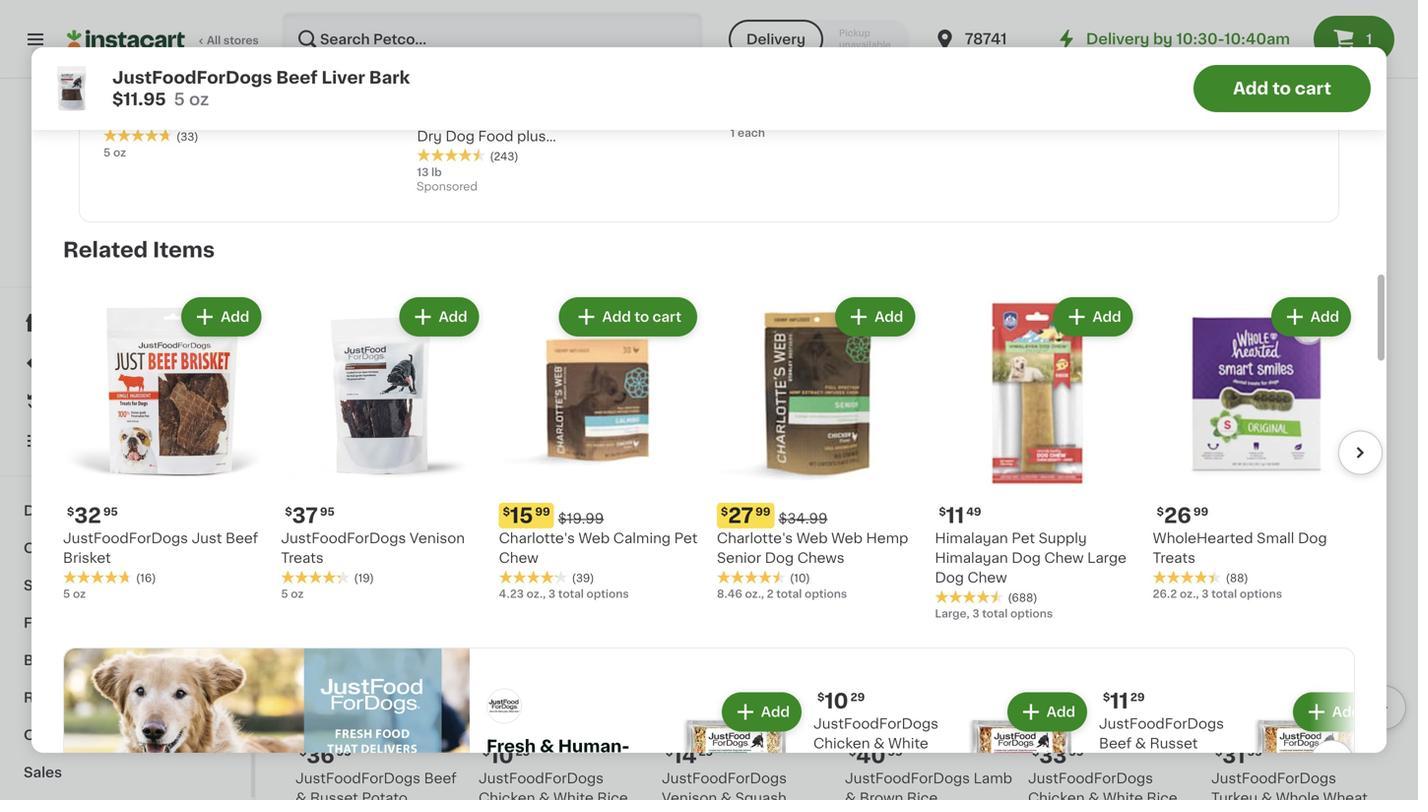 Task type: locate. For each thing, give the bounding box(es) containing it.
1 vertical spatial justfoodfordogs beef & russet potato
[[1099, 718, 1224, 771]]

product group
[[417, 0, 611, 198], [296, 189, 463, 483], [479, 189, 646, 463], [662, 189, 829, 463], [845, 189, 1013, 483], [1028, 189, 1196, 463], [63, 293, 265, 603], [281, 293, 483, 603], [499, 293, 701, 603], [717, 293, 919, 603], [935, 293, 1137, 622], [1153, 293, 1356, 603], [479, 568, 646, 801], [662, 568, 829, 801], [845, 568, 1013, 801], [1028, 568, 1196, 801]]

pets right 'other'
[[68, 729, 100, 743]]

add to cart button down 10:40am
[[1194, 65, 1371, 112]]

chicken down $ 33 99
[[1028, 792, 1085, 801]]

2 charlotte's from the left
[[499, 532, 575, 546]]

1 vertical spatial venison
[[662, 792, 717, 801]]

total
[[343, 70, 368, 81], [1258, 90, 1283, 100], [703, 450, 729, 460], [777, 589, 802, 600], [558, 589, 584, 600], [1212, 589, 1237, 600], [982, 609, 1008, 620]]

justfoodfordogs chicken & white rice
[[479, 13, 628, 46], [814, 718, 939, 771], [479, 772, 628, 801], [1028, 772, 1178, 801]]

justfoodfordogs turkey & whole wheat macaroni up "(236)"
[[1212, 13, 1368, 66]]

2 horizontal spatial 3
[[1202, 589, 1209, 600]]

99 inside $ 33 99
[[1069, 747, 1084, 758]]

charlotte's
[[717, 532, 793, 546], [499, 532, 575, 546]]

0 vertical spatial small
[[506, 110, 544, 123]]

12.5 oz up $ 37 95
[[296, 469, 333, 480]]

justfoodfordogs chicken & white rice up brown
[[814, 718, 939, 771]]

product group containing justfoodfordogs beef liver bark
[[479, 189, 646, 463]]

12.5 up "$27.99 original price: $34.99" element
[[845, 469, 867, 480]]

whole inside button
[[727, 32, 770, 46]]

oz., for 8.46 oz., 2 total options
[[745, 589, 764, 600]]

options down (39)
[[587, 589, 629, 600]]

white down $ 11 29
[[1103, 792, 1144, 801]]

2 vertical spatial 11
[[1111, 692, 1129, 712]]

$17.95 element
[[662, 364, 829, 389]]

delivery for delivery by 10:30-10:40am
[[1086, 32, 1150, 46]]

(33) down $11.95 element
[[552, 434, 574, 445]]

1 vertical spatial food
[[545, 761, 590, 777]]

$ inside $ 26 99
[[1157, 507, 1164, 518]]

1 vertical spatial 1
[[731, 127, 735, 138]]

total down justchicken
[[703, 450, 729, 460]]

1 horizontal spatial 11
[[946, 506, 965, 527]]

0 vertical spatial fish
[[974, 13, 1002, 27]]

0 vertical spatial liver
[[322, 69, 365, 86]]

small inside blue buffalo wilderness high protein small breed dry dog food plus wholesome grains, chicken
[[506, 110, 544, 123]]

add button for product group containing 37
[[401, 299, 477, 335]]

add button for product group containing 40
[[931, 574, 1007, 610]]

$ inside $ 36 99
[[299, 747, 307, 758]]

1 horizontal spatial add to cart button
[[1194, 65, 1371, 112]]

0 vertical spatial 10
[[825, 692, 849, 712]]

15
[[510, 506, 533, 527]]

chicken inside blue buffalo wilderness high protein small breed dry dog food plus wholesome grains, chicken
[[417, 169, 474, 183]]

justfoodfordogs beef & russet potato down $ 36 99
[[296, 772, 457, 801]]

pet inside charlotte's web calming pet chew
[[674, 532, 698, 546]]

justfoodfordogs beef & russet potato up 72 oz., 2 total options
[[296, 13, 457, 46]]

0 horizontal spatial add to cart button
[[561, 299, 695, 335]]

add button for product group containing 27
[[837, 299, 914, 335]]

turkey inside justfoodfordogs turkey & whole whea
[[1212, 792, 1258, 801]]

1 horizontal spatial to
[[635, 310, 649, 324]]

add vital care to save link
[[59, 256, 193, 272]]

1 each
[[731, 127, 765, 138]]

99 inside $ 26 99
[[1194, 507, 1209, 518]]

senior
[[717, 552, 761, 566]]

11 inside product group
[[946, 506, 965, 527]]

1 vertical spatial (33)
[[552, 434, 574, 445]]

5 oz for 95
[[103, 147, 126, 158]]

1 inside 1 each button
[[731, 127, 735, 138]]

charlotte's inside charlotte's web calming pet chew
[[499, 532, 575, 546]]

oz for 7
[[870, 469, 883, 480]]

99 for 40
[[888, 747, 903, 758]]

options up pantry staples
[[371, 70, 413, 81]]

2 horizontal spatial 11
[[1111, 692, 1129, 712]]

add vital care to save
[[59, 259, 181, 269]]

total down (688)
[[982, 609, 1008, 620]]

all stores link
[[67, 12, 260, 67]]

$ 10 29 up 40
[[818, 692, 865, 712]]

2 vertical spatial justfoodfordogs beef & russet potato
[[296, 772, 457, 801]]

99 right 26
[[1194, 507, 1209, 518]]

1 horizontal spatial pet
[[1012, 532, 1035, 546]]

add button for product group containing 32
[[183, 299, 259, 335]]

options down (88)
[[1240, 589, 1283, 600]]

total for 8.46 oz., 2 total options
[[777, 589, 802, 600]]

product group containing 40
[[845, 568, 1013, 801]]

liver inside product group
[[479, 412, 512, 426]]

to inside product group
[[635, 310, 649, 324]]

charlotte's inside charlotte's web web hemp senior dog chews
[[717, 532, 793, 546]]

macaroni left delivery button
[[662, 52, 726, 66]]

dog inside wholehearted small dog treats
[[1298, 532, 1328, 546]]

dry
[[417, 129, 442, 143]]

potato for 36
[[362, 792, 408, 801]]

1 horizontal spatial delivery
[[1086, 32, 1150, 46]]

justfoodfordogs beef & russet potato down $ 11 29
[[1099, 718, 1224, 771]]

0 vertical spatial add to cart
[[1233, 80, 1332, 97]]

99 right 40
[[888, 747, 903, 758]]

95 inside $ 12 95
[[1064, 367, 1079, 378]]

3 right 4.23 in the bottom left of the page
[[549, 589, 556, 600]]

0 horizontal spatial $ 10 29
[[483, 746, 530, 767]]

12.5 up 37
[[296, 469, 318, 480]]

options
[[371, 70, 413, 81], [1286, 90, 1329, 100], [731, 450, 774, 460], [805, 589, 847, 600], [587, 589, 629, 600], [1240, 589, 1283, 600], [1011, 609, 1053, 620]]

chew down 'supply'
[[1045, 552, 1084, 566]]

3 for charlotte's web calming pet chew
[[549, 589, 556, 600]]

2 horizontal spatial chew
[[1045, 552, 1084, 566]]

pet left 'supply'
[[1012, 532, 1035, 546]]

white inside justfoodfordogs chicken & white rice pantry fresh
[[370, 412, 411, 426]]

1 web from the left
[[797, 532, 828, 546]]

turkey up 18
[[1212, 32, 1258, 46]]

product group containing 11
[[935, 293, 1137, 622]]

chicken up buffalo
[[479, 32, 535, 46]]

oz down the brisket
[[73, 589, 86, 600]]

venison for 37
[[410, 532, 465, 546]]

5 for 37
[[281, 589, 288, 600]]

buy
[[55, 395, 83, 409]]

white right 40
[[888, 738, 929, 751]]

pantry up '49'
[[961, 412, 1006, 426]]

0 horizontal spatial charlotte's
[[499, 532, 575, 546]]

$ 15 99
[[503, 506, 550, 527]]

just
[[192, 532, 222, 546]]

$ 33 99
[[1032, 746, 1084, 767]]

apple
[[1089, 412, 1129, 426]]

large,
[[935, 609, 970, 620]]

oz up $ 37 95
[[320, 469, 333, 480]]

himalayan pet supply himalayan dog chew large dog chew
[[935, 532, 1127, 585]]

0 vertical spatial 1
[[1367, 33, 1373, 46]]

0 horizontal spatial add to cart
[[602, 310, 682, 324]]

dog
[[446, 129, 475, 143], [1298, 532, 1328, 546], [765, 552, 794, 566], [1012, 552, 1041, 566], [935, 571, 964, 585]]

0 horizontal spatial cart
[[653, 310, 682, 324]]

1 vertical spatial to
[[141, 259, 152, 269]]

0 horizontal spatial 12.5 oz
[[296, 469, 333, 480]]

2 right '72'
[[333, 70, 340, 81]]

options down "(236)"
[[1286, 90, 1329, 100]]

options for 4.23 oz., 3 total options
[[587, 589, 629, 600]]

5 inside justfoodfordogs beef liver bark $11.95 5 oz
[[174, 91, 185, 108]]

1 horizontal spatial charlotte's
[[717, 532, 793, 546]]

5 oz down justfoodfordogs chicken apple bark
[[1028, 450, 1051, 460]]

1 horizontal spatial justfoodfordogs turkey & whole wheat macaroni
[[1212, 13, 1368, 66]]

pantry down 72 oz., 2 total options
[[296, 141, 368, 162]]

$ inside $ 7 95
[[849, 367, 856, 378]]

item carousel region
[[35, 285, 1383, 640], [296, 560, 1407, 801]]

plus
[[517, 129, 546, 143]]

0 horizontal spatial 1
[[731, 127, 735, 138]]

2 right 8.46
[[767, 589, 774, 600]]

justfoodfordogs chicken apple bark
[[1028, 392, 1163, 426]]

add to cart
[[1233, 80, 1332, 97], [602, 310, 682, 324]]

wholehearted
[[1153, 532, 1254, 546]]

treats for wholehearted
[[1153, 552, 1196, 566]]

0 horizontal spatial food
[[478, 129, 514, 143]]

1 horizontal spatial add to cart
[[1233, 80, 1332, 97]]

3
[[549, 589, 556, 600], [1202, 589, 1209, 600], [973, 609, 980, 620]]

oz down $11.95
[[113, 147, 126, 158]]

oz., right 4.23 in the bottom left of the page
[[527, 589, 546, 600]]

justfoodfordogs chicken & white rice up wilderness
[[479, 13, 628, 46]]

0 vertical spatial pets
[[66, 579, 98, 593]]

1 for 1 each
[[731, 127, 735, 138]]

fresh food that delivers life-changing nutrition image
[[64, 649, 470, 801]]

99 for 33
[[1069, 747, 1084, 758]]

venison inside justfoodfordogs venison treats
[[410, 532, 465, 546]]

other pets & more link
[[12, 717, 239, 755]]

99 right 31
[[1248, 747, 1263, 758]]

chews
[[798, 552, 845, 566]]

3 right 26.2
[[1202, 589, 1209, 600]]

5 oz down 37
[[281, 589, 304, 600]]

0 horizontal spatial fish
[[24, 617, 53, 630]]

liver right '72'
[[322, 69, 365, 86]]

pantry for justfoodfordogs beef & russet potato pantry fresh
[[961, 412, 1006, 426]]

12.5 oz up "$27.99 original price: $34.99" element
[[845, 469, 883, 480]]

justfoodfordogs beef liver bark $11.95 5 oz
[[112, 69, 410, 108]]

small down cats on the bottom of page
[[24, 579, 63, 593]]

oz right $11.95
[[189, 91, 209, 108]]

wilderness
[[505, 90, 581, 104]]

treats inside justfoodfordogs venison treats
[[281, 552, 324, 566]]

1 horizontal spatial cart
[[1295, 80, 1332, 97]]

charlotte's web calming pet chew
[[499, 532, 698, 566]]

web
[[797, 532, 828, 546], [832, 532, 863, 546], [579, 532, 610, 546]]

None search field
[[282, 12, 703, 67]]

chicken inside justfoodfordogs chicken breast treats
[[1028, 32, 1085, 46]]

1 horizontal spatial small
[[506, 110, 544, 123]]

5 inside 'justfoodfordogs justchicken (109) 5 oz., 2 total options'
[[662, 450, 669, 460]]

3 right large, in the bottom of the page
[[973, 609, 980, 620]]

99 right 36
[[337, 747, 352, 758]]

liver down $11.95
[[103, 110, 137, 123]]

product group containing 32
[[63, 293, 265, 603]]

beef inside 'justfoodfordogs just beef brisket'
[[226, 532, 258, 546]]

0 horizontal spatial justfoodfordogs beef liver bark
[[103, 90, 265, 123]]

product group containing justfoodfordogs chicken & white rice pantry fresh
[[296, 189, 463, 483]]

venison
[[410, 532, 465, 546], [662, 792, 717, 801]]

product group containing 10
[[479, 568, 646, 801]]

2 macaroni from the left
[[1212, 52, 1276, 66]]

2 12.5 from the left
[[845, 469, 867, 480]]

oz., down justchicken
[[672, 450, 691, 460]]

fresh up grade
[[487, 739, 536, 756]]

0 horizontal spatial web
[[579, 532, 610, 546]]

99 right 27
[[756, 507, 771, 518]]

1 for 1
[[1367, 33, 1373, 46]]

$19.99
[[558, 512, 604, 526]]

2 inside 'justfoodfordogs justchicken (109) 5 oz., 2 total options'
[[694, 450, 701, 460]]

chew up the 'large, 3 total options'
[[968, 571, 1007, 585]]

delivery button
[[729, 20, 823, 59]]

1 horizontal spatial 12.5
[[845, 469, 867, 480]]

pet right calming
[[674, 532, 698, 546]]

add button for product group containing 10
[[564, 574, 640, 610]]

total inside 'justfoodfordogs justchicken (109) 5 oz., 2 total options'
[[703, 450, 729, 460]]

0 horizontal spatial macaroni
[[662, 52, 726, 66]]

2 pet from the left
[[1012, 532, 1035, 546]]

product group containing justfoodfordogs justchicken
[[662, 189, 829, 463]]

justfoodfordogs beef liver bark
[[103, 90, 265, 123], [479, 392, 640, 426]]

1 pet from the left
[[674, 532, 698, 546]]

0 horizontal spatial justfoodfordogs turkey & whole wheat macaroni
[[662, 13, 819, 66]]

instacart logo image
[[67, 28, 185, 51]]

chicken down 'wholesome'
[[417, 169, 474, 183]]

0 vertical spatial justfoodfordogs beef liver bark
[[103, 90, 265, 123]]

product group containing blue buffalo wilderness high protein small breed dry dog food plus wholesome grains, chicken
[[417, 0, 611, 198]]

$34.99
[[779, 512, 828, 526]]

0 vertical spatial venison
[[410, 532, 465, 546]]

oz for 95
[[113, 147, 126, 158]]

0 horizontal spatial liver
[[103, 110, 137, 123]]

0 horizontal spatial delivery
[[747, 33, 806, 46]]

1 vertical spatial small
[[1257, 532, 1295, 546]]

oz., right 26.2
[[1180, 589, 1199, 600]]

white down fresh & human- grade food
[[554, 792, 594, 801]]

$11.95 element
[[479, 364, 646, 389]]

small
[[506, 110, 544, 123], [1257, 532, 1295, 546], [24, 579, 63, 593]]

total down the (10)
[[777, 589, 802, 600]]

95 for 32
[[103, 507, 118, 518]]

12.5
[[296, 469, 318, 480], [845, 469, 867, 480]]

fresh & human- grade food
[[487, 739, 630, 777]]

save
[[155, 259, 181, 269]]

& inside justfoodfordogs turkey & whole whea
[[1262, 792, 1273, 801]]

small inside wholehearted small dog treats
[[1257, 532, 1295, 546]]

$
[[849, 367, 856, 378], [1032, 367, 1040, 378], [67, 507, 74, 518], [721, 507, 728, 518], [285, 507, 292, 518], [503, 507, 510, 518], [939, 507, 946, 518], [1157, 507, 1164, 518], [818, 693, 825, 704], [1103, 693, 1111, 704], [299, 747, 307, 758], [483, 747, 490, 758], [666, 747, 673, 758], [849, 747, 856, 758], [1032, 747, 1040, 758], [1216, 747, 1223, 758]]

oz for 37
[[291, 589, 304, 600]]

potato for 7
[[912, 412, 957, 426]]

0 horizontal spatial venison
[[410, 532, 465, 546]]

1 inside 1 button
[[1367, 33, 1373, 46]]

delivery
[[1086, 32, 1150, 46], [747, 33, 806, 46]]

chicken down 45
[[296, 412, 352, 426]]

2 for 18
[[1248, 90, 1255, 100]]

0 horizontal spatial pet
[[674, 532, 698, 546]]

bark right apple
[[1133, 412, 1163, 426]]

1 vertical spatial 10
[[490, 746, 514, 767]]

99 for 15
[[535, 507, 550, 518]]

justfoodfordogs inside justfoodfordogs fish & sweet potato
[[845, 13, 970, 27]]

pets
[[66, 579, 98, 593], [68, 729, 100, 743]]

3 for wholehearted small dog treats
[[1202, 589, 1209, 600]]

1 horizontal spatial 3
[[973, 609, 980, 620]]

justfoodfordogs beef & russet potato for 36
[[296, 772, 457, 801]]

russet down $ 7 95
[[860, 412, 908, 426]]

0 vertical spatial himalayan
[[935, 532, 1008, 546]]

1 12.5 oz from the left
[[296, 469, 333, 480]]

5 oz for 37
[[281, 589, 304, 600]]

chicken inside justfoodfordogs chicken apple bark
[[1028, 412, 1085, 426]]

care
[[111, 259, 138, 269]]

birds
[[24, 654, 60, 668]]

chicken inside justfoodfordogs chicken & white rice pantry fresh
[[296, 412, 352, 426]]

0 horizontal spatial 12.5
[[296, 469, 318, 480]]

add to cart button up $11.95 element
[[561, 299, 695, 335]]

justfoodfordogs chicken & white rice pantry fresh
[[296, 392, 445, 446]]

1 wheat from the left
[[774, 32, 819, 46]]

macaroni
[[662, 52, 726, 66], [1212, 52, 1276, 66]]

item carousel region for fresh frozen
[[296, 560, 1407, 801]]

95 for 37
[[320, 507, 335, 518]]

5 oz for 32
[[63, 589, 86, 600]]

5 right $11.95
[[174, 91, 185, 108]]

3 web from the left
[[579, 532, 610, 546]]

$ 10 29
[[818, 692, 865, 712], [483, 746, 530, 767]]

add button for product group containing 26
[[1274, 299, 1350, 335]]

$ 7 95
[[849, 366, 886, 387]]

1
[[1367, 33, 1373, 46], [731, 127, 735, 138]]

0 horizontal spatial 3
[[549, 589, 556, 600]]

2 vertical spatial to
[[635, 310, 649, 324]]

food inside blue buffalo wilderness high protein small breed dry dog food plus wholesome grains, chicken
[[478, 129, 514, 143]]

treats inside justfoodfordogs chicken breast treats
[[1137, 32, 1180, 46]]

95 inside $ 37 95
[[320, 507, 335, 518]]

product group containing 15
[[499, 293, 701, 603]]

1 justfoodfordogs turkey & whole wheat macaroni from the left
[[662, 13, 819, 66]]

5 down justchicken
[[662, 450, 669, 460]]

$ 11 49
[[939, 506, 982, 527]]

turkey left delivery button
[[662, 32, 708, 46]]

oz., right 8.46
[[745, 589, 764, 600]]

item carousel region containing 36
[[296, 560, 1407, 801]]

(33)
[[176, 131, 199, 142], [552, 434, 574, 445]]

chew up 4.23 in the bottom left of the page
[[499, 552, 539, 566]]

1 vertical spatial justfoodfordogs beef liver bark
[[479, 392, 640, 426]]

fish up birds on the bottom left
[[24, 617, 53, 630]]

1 12.5 from the left
[[296, 469, 318, 480]]

1 horizontal spatial 1
[[1367, 33, 1373, 46]]

venison for 14
[[662, 792, 717, 801]]

total right '72'
[[343, 70, 368, 81]]

95 inside $ 7 95
[[871, 367, 886, 378]]

justfoodfordogs inside justfoodfordogs chicken breast treats
[[1028, 13, 1154, 27]]

1 vertical spatial 11
[[946, 506, 965, 527]]

1 charlotte's from the left
[[717, 532, 793, 546]]

99 inside $ 15 99
[[535, 507, 550, 518]]

fresh up (19)
[[296, 521, 357, 542]]

potato inside justfoodfordogs beef & russet potato pantry fresh
[[912, 412, 957, 426]]

11
[[115, 64, 133, 85], [946, 506, 965, 527], [1111, 692, 1129, 712]]

99 inside $ 40 99
[[888, 747, 903, 758]]

1 vertical spatial pantry
[[961, 412, 1006, 426]]

2 vertical spatial liver
[[479, 412, 512, 426]]

2 himalayan from the top
[[935, 552, 1008, 566]]

justfoodfordogs venison treats
[[281, 532, 465, 566]]

1 horizontal spatial macaroni
[[1212, 52, 1276, 66]]

0 horizontal spatial wheat
[[774, 32, 819, 46]]

0 vertical spatial add to cart button
[[1194, 65, 1371, 112]]

total down (88)
[[1212, 589, 1237, 600]]

0 horizontal spatial chew
[[499, 552, 539, 566]]

2 horizontal spatial web
[[832, 532, 863, 546]]

1 himalayan from the top
[[935, 532, 1008, 546]]

potato for 11
[[1099, 757, 1145, 771]]

justfoodfordogs inside justfoodfordogs beef & russet potato pantry fresh
[[845, 392, 970, 406]]

2 justfoodfordogs turkey & whole wheat macaroni from the left
[[1212, 13, 1368, 66]]

options for 8.46 oz., 2 total options
[[805, 589, 847, 600]]

oz.,
[[311, 70, 330, 81], [1226, 90, 1246, 100], [672, 450, 691, 460], [745, 589, 764, 600], [527, 589, 546, 600], [1180, 589, 1199, 600]]

26
[[1164, 506, 1192, 527]]

1 vertical spatial fish
[[24, 617, 53, 630]]

justfoodfordogs chicken breast treats
[[1028, 13, 1180, 46]]

99 inside $ 36 99
[[337, 747, 352, 758]]

$ 26 99
[[1157, 506, 1209, 527]]

oz., for 4.23 oz., 3 total options
[[527, 589, 546, 600]]

$ inside $ 32 95
[[67, 507, 74, 518]]

options down (109)
[[731, 450, 774, 460]]

options down the (10)
[[805, 589, 847, 600]]

99 right 15
[[535, 507, 550, 518]]

web inside charlotte's web calming pet chew
[[579, 532, 610, 546]]

2 12.5 oz from the left
[[845, 469, 883, 480]]

1 vertical spatial himalayan
[[935, 552, 1008, 566]]

5 down $ 37 95
[[281, 589, 288, 600]]

2 for 8.46
[[767, 589, 774, 600]]

95 inside $ 32 95
[[103, 507, 118, 518]]

2 horizontal spatial small
[[1257, 532, 1295, 546]]

2 vertical spatial small
[[24, 579, 63, 593]]

food down the human- at left
[[545, 761, 590, 777]]

potato
[[362, 32, 408, 46], [907, 32, 952, 46], [912, 412, 957, 426], [1099, 757, 1145, 771], [362, 792, 408, 801]]

russet up 72 oz., 2 total options
[[310, 32, 358, 46]]

5 down the brisket
[[63, 589, 70, 600]]

1 horizontal spatial liver
[[322, 69, 365, 86]]

0 horizontal spatial to
[[141, 259, 152, 269]]

100% satisfaction guarantee
[[50, 239, 209, 250]]

& inside justfoodfordogs lamb & brown rice
[[845, 792, 856, 801]]

grade
[[487, 761, 541, 777]]

chicken down $ 12 95
[[1028, 412, 1085, 426]]

0 vertical spatial $ 10 29
[[818, 692, 865, 712]]

1 horizontal spatial web
[[797, 532, 828, 546]]

bark
[[369, 69, 410, 86], [140, 110, 171, 123], [516, 412, 546, 426], [1133, 412, 1163, 426]]

1 horizontal spatial 12.5 oz
[[845, 469, 883, 480]]

1 vertical spatial cart
[[653, 310, 682, 324]]

treats
[[1137, 32, 1180, 46], [281, 552, 324, 566], [1153, 552, 1196, 566]]

$ 14 29
[[666, 746, 713, 767]]

all stores
[[207, 35, 259, 46]]

oz., for 72 oz., 2 total options
[[311, 70, 330, 81]]

(183)
[[368, 454, 396, 464]]

russet left 31
[[1150, 738, 1198, 751]]

2 right 18
[[1248, 90, 1255, 100]]

sweet
[[860, 32, 903, 46]]

0 horizontal spatial 11
[[115, 64, 133, 85]]

liver inside justfoodfordogs beef liver bark $11.95 5 oz
[[322, 69, 365, 86]]

oz for 32
[[73, 589, 86, 600]]

bark down $11.95 element
[[516, 412, 546, 426]]

1 horizontal spatial fish
[[974, 13, 1002, 27]]

5 oz down the brisket
[[63, 589, 86, 600]]

1 vertical spatial pets
[[68, 729, 100, 743]]

$ inside $ 31 99
[[1216, 747, 1223, 758]]

potato inside justfoodfordogs fish & sweet potato
[[907, 32, 952, 46]]

white for product group containing 10
[[554, 792, 594, 801]]

1 horizontal spatial justfoodfordogs beef liver bark
[[479, 392, 640, 426]]

1 horizontal spatial wheat
[[1323, 32, 1368, 46]]

rice
[[597, 32, 628, 46], [414, 412, 445, 426], [814, 757, 845, 771], [597, 792, 628, 801], [907, 792, 938, 801], [1147, 792, 1178, 801]]

white up (183)
[[370, 412, 411, 426]]

12.5 oz for justfoodfordogs beef & russet potato pantry fresh
[[845, 469, 883, 480]]

russet inside justfoodfordogs beef & russet potato pantry fresh
[[860, 412, 908, 426]]

0 vertical spatial to
[[1273, 80, 1291, 97]]

supply
[[1039, 532, 1087, 546]]

pantry inside justfoodfordogs beef & russet potato pantry fresh
[[961, 412, 1006, 426]]

justfoodfordogs lamb & brown rice
[[845, 772, 1013, 801]]

wheat
[[774, 32, 819, 46], [1323, 32, 1368, 46]]

venison inside justfoodfordogs venison & squash
[[662, 792, 717, 801]]

4.23
[[499, 589, 524, 600]]

0 horizontal spatial (33)
[[176, 131, 199, 142]]

99 right 33
[[1069, 747, 1084, 758]]

buy it again link
[[12, 382, 239, 422]]

fresh up (183)
[[344, 432, 383, 446]]

37
[[292, 506, 318, 527]]

99 inside $ 31 99
[[1248, 747, 1263, 758]]

5 for 12
[[1028, 450, 1036, 460]]

1 horizontal spatial 10
[[825, 692, 849, 712]]

brown
[[860, 792, 904, 801]]

item carousel region containing 32
[[35, 285, 1383, 640]]

2 vertical spatial pantry
[[296, 432, 341, 446]]

2 down justchicken
[[694, 450, 701, 460]]

delivery up "each" in the right of the page
[[747, 33, 806, 46]]

fresh inside justfoodfordogs beef & russet potato pantry fresh
[[845, 432, 884, 446]]

treats inside wholehearted small dog treats
[[1153, 552, 1196, 566]]

0 vertical spatial 11
[[115, 64, 133, 85]]

oz., right 18
[[1226, 90, 1246, 100]]

(33) right petco logo
[[176, 131, 199, 142]]

1 macaroni from the left
[[662, 52, 726, 66]]

justfoodfordogs chicken & white rice inside button
[[479, 13, 628, 46]]

sales
[[24, 766, 62, 780]]

1 vertical spatial liver
[[103, 110, 137, 123]]

wheat left sweet
[[774, 32, 819, 46]]

0 vertical spatial food
[[478, 129, 514, 143]]

pantry down 45
[[296, 432, 341, 446]]

2 horizontal spatial liver
[[479, 412, 512, 426]]

pantry inside justfoodfordogs chicken & white rice pantry fresh
[[296, 432, 341, 446]]

oz up hemp
[[870, 469, 883, 480]]

justfoodfordogs fish & sweet potato
[[845, 13, 1002, 46]]

add button for product group containing 14
[[747, 574, 824, 610]]

justfoodfordogs beef liver bark down 11 95
[[103, 90, 265, 123]]

2 horizontal spatial to
[[1273, 80, 1291, 97]]

1 horizontal spatial food
[[545, 761, 590, 777]]

72 oz., 2 total options
[[296, 70, 413, 81]]

food up (243)
[[478, 129, 514, 143]]

justfoodfordogs beef liver bark down $11.95 element
[[479, 392, 640, 426]]

$27.99 original price: $34.99 element
[[717, 504, 919, 529]]



Task type: describe. For each thing, give the bounding box(es) containing it.
18 oz., 2 total options
[[1212, 90, 1329, 100]]

33
[[1040, 746, 1067, 767]]

add link
[[1239, 689, 1419, 801]]

& inside justfoodfordogs fish & sweet potato
[[845, 32, 856, 46]]

buy it again
[[55, 395, 139, 409]]

options for 18 oz., 2 total options
[[1286, 90, 1329, 100]]

lb
[[431, 167, 442, 178]]

high
[[417, 110, 449, 123]]

justfoodfordogs inside justfoodfordogs lamb & brown rice
[[845, 772, 970, 786]]

justfoodfordogs inside justfoodfordogs chicken & white rice pantry fresh
[[296, 392, 421, 406]]

grains,
[[503, 149, 551, 163]]

beef inside justfoodfordogs beef & russet potato pantry fresh
[[974, 392, 1006, 406]]

26.2 oz., 3 total options
[[1153, 589, 1283, 600]]

& inside fresh & human- grade food
[[540, 739, 554, 756]]

1 vertical spatial $ 10 29
[[483, 746, 530, 767]]

lamb
[[974, 772, 1013, 786]]

rice inside justfoodfordogs chicken & white rice pantry fresh
[[414, 412, 445, 426]]

food inside fresh & human- grade food
[[545, 761, 590, 777]]

& inside justfoodfordogs venison & squash
[[721, 792, 732, 801]]

web for 15
[[579, 532, 610, 546]]

100%
[[50, 239, 80, 250]]

0 vertical spatial (33)
[[176, 131, 199, 142]]

brisket
[[63, 552, 111, 566]]

options for 26.2 oz., 3 total options
[[1240, 589, 1283, 600]]

$ inside $ 27 99
[[721, 507, 728, 518]]

$ inside $ 37 95
[[285, 507, 292, 518]]

40
[[856, 746, 886, 767]]

cats link
[[12, 530, 239, 567]]

justfoodfordogs inside justfoodfordogs chicken apple bark
[[1028, 392, 1154, 406]]

$ inside $ 15 99
[[503, 507, 510, 518]]

petco logo image
[[82, 102, 169, 189]]

chicken up brown
[[814, 738, 870, 751]]

11 for $ 11 49
[[946, 506, 965, 527]]

large, 3 total options
[[935, 609, 1053, 620]]

$ inside $ 14 29
[[666, 747, 673, 758]]

pets for other
[[68, 729, 100, 743]]

29 inside $ 11 29
[[1131, 693, 1145, 704]]

justfoodfordogs venison & squash
[[662, 772, 787, 801]]

12.5 oz for justfoodfordogs chicken & white rice pantry fresh
[[296, 469, 333, 480]]

items
[[153, 240, 215, 260]]

95 for 7
[[871, 367, 886, 378]]

2 wheat from the left
[[1323, 32, 1368, 46]]

$ 12 95
[[1032, 366, 1079, 387]]

wholehearted small dog treats
[[1153, 532, 1328, 566]]

100% satisfaction guarantee button
[[31, 232, 221, 252]]

99 for 27
[[756, 507, 771, 518]]

large
[[1088, 552, 1127, 566]]

treats for justfoodfordogs
[[1137, 32, 1180, 46]]

justfoodfordogs chicken & white rice down $ 33 99
[[1028, 772, 1178, 801]]

all
[[207, 35, 221, 46]]

$ 11 29
[[1103, 692, 1145, 712]]

1 each button
[[731, 0, 925, 141]]

wholesome
[[417, 149, 499, 163]]

small pets link
[[12, 567, 239, 605]]

blue buffalo wilderness high protein small breed dry dog food plus wholesome grains, chicken
[[417, 90, 589, 183]]

99 for 36
[[337, 747, 352, 758]]

macaroni inside button
[[662, 52, 726, 66]]

russet for 36
[[310, 792, 358, 801]]

99 for 31
[[1248, 747, 1263, 758]]

chicken down grade
[[479, 792, 535, 801]]

breed
[[547, 110, 589, 123]]

charlotte's for 15
[[499, 532, 575, 546]]

by
[[1154, 32, 1173, 46]]

12.5 for justfoodfordogs chicken & white rice pantry fresh
[[296, 469, 318, 480]]

add button for product group containing 33
[[1114, 574, 1190, 610]]

dog inside charlotte's web web hemp senior dog chews
[[765, 552, 794, 566]]

0 vertical spatial pantry
[[296, 141, 368, 162]]

justfoodfordogs turkey & whole whea
[[1212, 772, 1368, 801]]

small pets
[[24, 579, 98, 593]]

7
[[856, 366, 869, 387]]

justfoodfordogs turkey & whole wheat macaroni inside justfoodfordogs turkey & whole wheat macaroni button
[[662, 13, 819, 66]]

12
[[1040, 366, 1062, 387]]

product group containing 26
[[1153, 293, 1356, 603]]

satisfaction
[[83, 239, 149, 250]]

(688)
[[1008, 593, 1038, 604]]

stores
[[224, 35, 259, 46]]

product group containing 27
[[717, 293, 919, 603]]

(243)
[[490, 151, 519, 162]]

product group containing 14
[[662, 568, 829, 801]]

fresh inside fresh & human- grade food
[[487, 739, 536, 756]]

dog inside blue buffalo wilderness high protein small breed dry dog food plus wholesome grains, chicken
[[446, 129, 475, 143]]

add to cart button inside product group
[[561, 299, 695, 335]]

1 vertical spatial add to cart
[[602, 310, 682, 324]]

justfoodfordogs inside justfoodfordogs beef liver bark $11.95 5 oz
[[112, 69, 272, 86]]

lists link
[[12, 422, 239, 461]]

$ 36 99
[[299, 746, 352, 767]]

$ inside $ 12 95
[[1032, 367, 1040, 378]]

pet inside himalayan pet supply himalayan dog chew large dog chew
[[1012, 532, 1035, 546]]

1 horizontal spatial $ 10 29
[[818, 692, 865, 712]]

1 horizontal spatial chew
[[968, 571, 1007, 585]]

78741 button
[[934, 12, 1052, 67]]

12.5 for justfoodfordogs beef & russet potato pantry fresh
[[845, 469, 867, 480]]

2 for 72
[[333, 70, 340, 81]]

$15.99 original price: $19.99 element
[[499, 504, 701, 529]]

95 inside 11 95
[[135, 65, 149, 76]]

chew inside charlotte's web calming pet chew
[[499, 552, 539, 566]]

staples
[[373, 141, 456, 162]]

& inside justfoodfordogs beef & russet potato pantry fresh
[[845, 412, 856, 426]]

total for 18 oz., 2 total options
[[1258, 90, 1283, 100]]

0 vertical spatial justfoodfordogs beef & russet potato
[[296, 13, 457, 46]]

95 for 12
[[1064, 367, 1079, 378]]

turkey inside button
[[662, 32, 708, 46]]

13
[[417, 167, 429, 178]]

0 horizontal spatial small
[[24, 579, 63, 593]]

total for 26.2 oz., 3 total options
[[1212, 589, 1237, 600]]

delivery for delivery
[[747, 33, 806, 46]]

26.2
[[1153, 589, 1178, 600]]

$ inside $ 33 99
[[1032, 747, 1040, 758]]

(88)
[[1226, 573, 1249, 584]]

32
[[74, 506, 101, 527]]

justfoodfordogs inside justfoodfordogs venison treats
[[281, 532, 406, 546]]

hemp
[[866, 532, 909, 546]]

whole inside justfoodfordogs turkey & whole whea
[[1276, 792, 1320, 801]]

item carousel region for related items
[[35, 285, 1383, 640]]

1 horizontal spatial (33)
[[552, 434, 574, 445]]

justfoodfordogs chicken & white rice down the human- at left
[[479, 772, 628, 801]]

31
[[1223, 746, 1246, 767]]

oz., for 18 oz., 2 total options
[[1226, 90, 1246, 100]]

white for product group containing justfoodfordogs chicken & white rice pantry fresh
[[370, 412, 411, 426]]

russet for 7
[[860, 412, 908, 426]]

total for 72 oz., 2 total options
[[343, 70, 368, 81]]

11 95
[[115, 64, 149, 85]]

total for 4.23 oz., 3 total options
[[558, 589, 584, 600]]

guarantee
[[152, 239, 209, 250]]

99 for 26
[[1194, 507, 1209, 518]]

0 horizontal spatial 10
[[490, 746, 514, 767]]

squash
[[735, 792, 787, 801]]

pantry staples
[[296, 141, 456, 162]]

charlotte's web web hemp senior dog chews
[[717, 532, 909, 566]]

product group containing 7
[[845, 189, 1013, 483]]

beef inside justfoodfordogs beef liver bark $11.95 5 oz
[[276, 69, 318, 86]]

wheat inside button
[[774, 32, 819, 46]]

white for product group containing 33
[[1103, 792, 1144, 801]]

(109)
[[735, 434, 763, 445]]

other pets & more
[[24, 729, 155, 743]]

& inside justfoodfordogs chicken & white rice pantry fresh
[[356, 412, 367, 426]]

reptiles
[[24, 692, 82, 705]]

5 for 95
[[103, 147, 111, 158]]

72
[[296, 70, 309, 81]]

(19)
[[354, 573, 374, 584]]

fresh inside justfoodfordogs chicken & white rice pantry fresh
[[344, 432, 383, 446]]

$ inside $ 40 99
[[849, 747, 856, 758]]

(236)
[[1285, 74, 1314, 85]]

options for 72 oz., 2 total options
[[371, 70, 413, 81]]

rice inside button
[[597, 32, 628, 46]]

0 vertical spatial cart
[[1295, 80, 1332, 97]]

fish inside justfoodfordogs fish & sweet potato
[[974, 13, 1002, 27]]

each
[[738, 127, 765, 138]]

45
[[321, 367, 336, 378]]

(10)
[[790, 573, 810, 584]]

options down (688)
[[1011, 609, 1053, 620]]

chicken inside button
[[479, 32, 535, 46]]

justchicken
[[662, 412, 749, 426]]

5 oz for 12
[[1028, 450, 1051, 460]]

lists
[[55, 434, 89, 448]]

oz., for 26.2 oz., 3 total options
[[1180, 589, 1199, 600]]

5 for 32
[[63, 589, 70, 600]]

$ inside $ 11 29
[[1103, 693, 1111, 704]]

vital
[[84, 259, 109, 269]]

justfoodfordogs inside justfoodfordogs turkey & whole whea
[[1212, 772, 1337, 786]]

2 web from the left
[[832, 532, 863, 546]]

29 inside $ 14 29
[[699, 747, 713, 758]]

justfoodfordogs beef & russet potato for 11
[[1099, 718, 1224, 771]]

rice inside justfoodfordogs lamb & brown rice
[[907, 792, 938, 801]]

bark down $11.95
[[140, 110, 171, 123]]

dogs link
[[12, 493, 239, 530]]

reptiles link
[[12, 680, 239, 717]]

it
[[86, 395, 96, 409]]

breast
[[1089, 32, 1134, 46]]

oz for 12
[[1038, 450, 1051, 460]]

just food for dogs image
[[487, 689, 522, 725]]

dogs
[[24, 504, 61, 518]]

11 for $ 11 29
[[1111, 692, 1129, 712]]

pantry for justfoodfordogs chicken & white rice pantry fresh
[[296, 432, 341, 446]]

justfoodfordogs just beef brisket
[[63, 532, 258, 566]]

$ inside the $ 11 49
[[939, 507, 946, 518]]

pets for small
[[66, 579, 98, 593]]

everyday store prices link
[[59, 217, 192, 232]]

bark inside justfoodfordogs chicken apple bark
[[1133, 412, 1163, 426]]

service type group
[[729, 20, 910, 59]]

justfoodfordogs inside 'justfoodfordogs just beef brisket'
[[63, 532, 188, 546]]

product group containing 33
[[1028, 568, 1196, 801]]

protein
[[453, 110, 502, 123]]

to inside add vital care to save link
[[141, 259, 152, 269]]

8.46
[[717, 589, 743, 600]]

oz., inside 'justfoodfordogs justchicken (109) 5 oz., 2 total options'
[[672, 450, 691, 460]]

product group containing 12
[[1028, 189, 1196, 463]]

(39)
[[572, 573, 594, 584]]

add button for product group containing 11
[[1055, 299, 1132, 335]]

charlotte's for 27
[[717, 532, 793, 546]]

sponsored badge image
[[417, 182, 477, 193]]

13 lb
[[417, 167, 442, 178]]

options inside 'justfoodfordogs justchicken (109) 5 oz., 2 total options'
[[731, 450, 774, 460]]

oz inside justfoodfordogs beef liver bark $11.95 5 oz
[[189, 91, 209, 108]]

product group containing 37
[[281, 293, 483, 603]]

delivery by 10:30-10:40am
[[1086, 32, 1290, 46]]

white inside button
[[554, 32, 594, 46]]

russet for 11
[[1150, 738, 1198, 751]]

other
[[24, 729, 65, 743]]

bark inside justfoodfordogs beef liver bark $11.95 5 oz
[[369, 69, 410, 86]]

web for 27
[[797, 532, 828, 546]]



Task type: vqa. For each thing, say whether or not it's contained in the screenshot.


